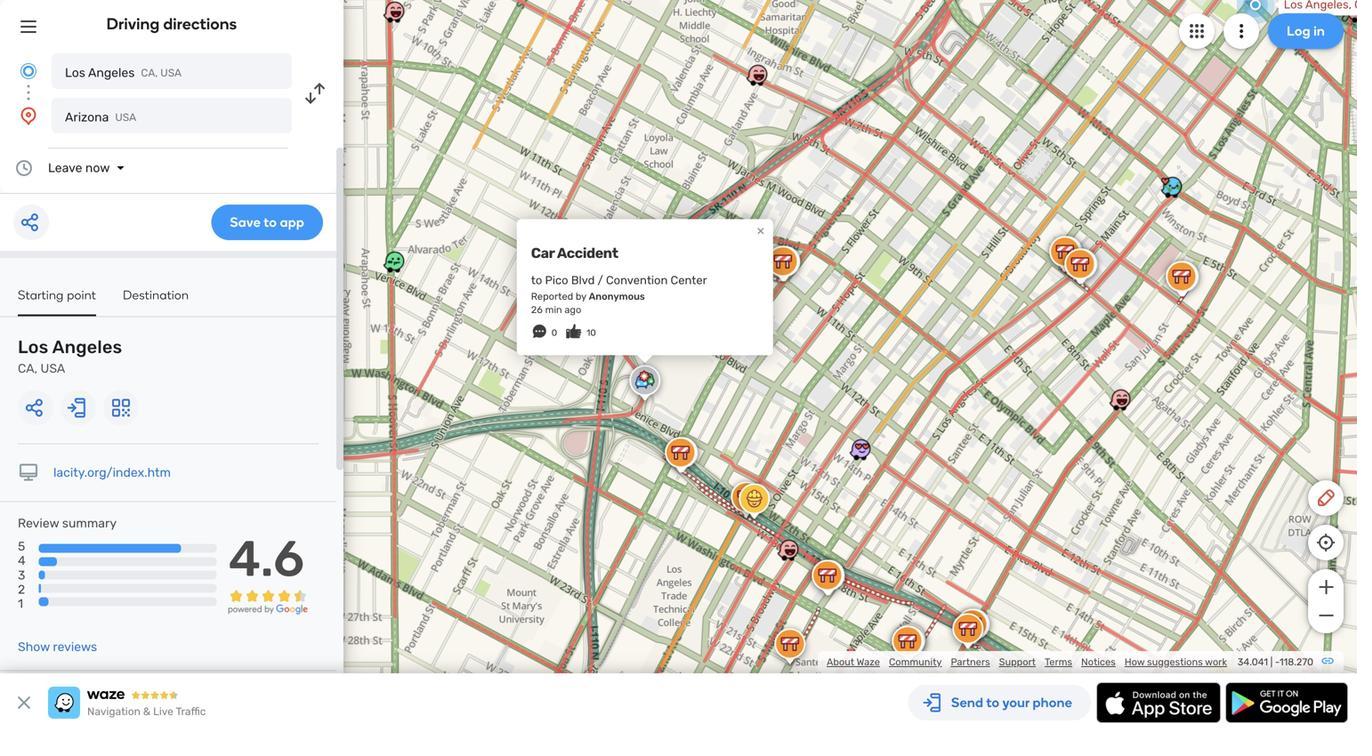 Task type: vqa. For each thing, say whether or not it's contained in the screenshot.
STARTING POINT
yes



Task type: locate. For each thing, give the bounding box(es) containing it.
los angeles ca, usa down the starting point button
[[18, 337, 122, 376]]

reviews
[[53, 640, 97, 655]]

angeles
[[88, 65, 135, 80], [52, 337, 122, 358]]

los down the starting point button
[[18, 337, 48, 358]]

los
[[65, 65, 85, 80], [18, 337, 48, 358]]

show reviews
[[18, 640, 97, 655]]

driving directions
[[106, 14, 237, 33]]

partners link
[[951, 657, 991, 669]]

1 horizontal spatial usa
[[115, 111, 136, 124]]

x image
[[13, 693, 35, 714]]

34.041
[[1238, 657, 1269, 669]]

angeles up arizona usa in the left top of the page
[[88, 65, 135, 80]]

directions
[[163, 14, 237, 33]]

1 horizontal spatial ca,
[[141, 67, 158, 79]]

suggestions
[[1148, 657, 1204, 669]]

4
[[18, 554, 26, 569]]

34.041 | -118.270
[[1238, 657, 1314, 669]]

driving
[[106, 14, 160, 33]]

reported
[[531, 291, 574, 303]]

lacity.org/index.htm link
[[53, 466, 171, 480]]

zoom in image
[[1316, 577, 1338, 598]]

usa right "arizona"
[[115, 111, 136, 124]]

1
[[18, 597, 23, 612]]

1 vertical spatial ca,
[[18, 362, 37, 376]]

ca,
[[141, 67, 158, 79], [18, 362, 37, 376]]

0 horizontal spatial los
[[18, 337, 48, 358]]

angeles down the point
[[52, 337, 122, 358]]

anonymous
[[589, 291, 645, 303]]

starting point
[[18, 288, 96, 303]]

los angeles ca, usa
[[65, 65, 182, 80], [18, 337, 122, 376]]

center
[[671, 274, 708, 287]]

starting
[[18, 288, 64, 303]]

ca, down driving
[[141, 67, 158, 79]]

lacity.org/index.htm
[[53, 466, 171, 480]]

review summary
[[18, 516, 117, 531]]

blvd
[[572, 274, 595, 287]]

support
[[1000, 657, 1036, 669]]

how suggestions work link
[[1125, 657, 1228, 669]]

usa
[[161, 67, 182, 79], [115, 111, 136, 124], [41, 362, 65, 376]]

1 vertical spatial angeles
[[52, 337, 122, 358]]

1 horizontal spatial los
[[65, 65, 85, 80]]

los up "arizona"
[[65, 65, 85, 80]]

summary
[[62, 516, 117, 531]]

arizona
[[65, 110, 109, 125]]

1 vertical spatial usa
[[115, 111, 136, 124]]

4.6
[[228, 530, 305, 589]]

usa down the starting point button
[[41, 362, 65, 376]]

usa down driving directions
[[161, 67, 182, 79]]

0 vertical spatial angeles
[[88, 65, 135, 80]]

0 vertical spatial usa
[[161, 67, 182, 79]]

current location image
[[18, 61, 39, 82]]

navigation
[[87, 706, 141, 719]]

-
[[1276, 657, 1280, 669]]

now
[[85, 161, 110, 175]]

0 horizontal spatial usa
[[41, 362, 65, 376]]

|
[[1271, 657, 1274, 669]]

destination button
[[123, 288, 189, 315]]

clock image
[[13, 158, 35, 179]]

terms
[[1045, 657, 1073, 669]]

5 4 3 2 1
[[18, 540, 26, 612]]

partners
[[951, 657, 991, 669]]

2
[[18, 583, 25, 597]]

by
[[576, 291, 587, 303]]

pico
[[545, 274, 569, 287]]

notices
[[1082, 657, 1116, 669]]

1 vertical spatial los
[[18, 337, 48, 358]]

link image
[[1321, 654, 1336, 669]]

0 vertical spatial ca,
[[141, 67, 158, 79]]

convention
[[606, 274, 668, 287]]

los angeles ca, usa down driving
[[65, 65, 182, 80]]

3
[[18, 568, 25, 583]]

about waze community partners support terms notices how suggestions work
[[827, 657, 1228, 669]]

2 horizontal spatial usa
[[161, 67, 182, 79]]

0 vertical spatial los
[[65, 65, 85, 80]]

arizona usa
[[65, 110, 136, 125]]

2 vertical spatial usa
[[41, 362, 65, 376]]

ca, down the starting point button
[[18, 362, 37, 376]]

car
[[531, 245, 555, 262]]



Task type: describe. For each thing, give the bounding box(es) containing it.
los inside los angeles ca, usa
[[18, 337, 48, 358]]

live
[[153, 706, 174, 719]]

community
[[890, 657, 943, 669]]

starting point button
[[18, 288, 96, 317]]

min
[[545, 304, 562, 316]]

&
[[143, 706, 151, 719]]

1 vertical spatial los angeles ca, usa
[[18, 337, 122, 376]]

point
[[67, 288, 96, 303]]

×
[[757, 222, 765, 239]]

to
[[531, 274, 543, 287]]

notices link
[[1082, 657, 1116, 669]]

car accident
[[531, 245, 619, 262]]

work
[[1206, 657, 1228, 669]]

0 horizontal spatial ca,
[[18, 362, 37, 376]]

× link
[[753, 222, 769, 239]]

usa inside arizona usa
[[115, 111, 136, 124]]

about
[[827, 657, 855, 669]]

zoom out image
[[1316, 606, 1338, 627]]

0
[[552, 328, 558, 338]]

location image
[[18, 105, 39, 126]]

118.270
[[1280, 657, 1314, 669]]

about waze link
[[827, 657, 881, 669]]

community link
[[890, 657, 943, 669]]

support link
[[1000, 657, 1036, 669]]

leave now
[[48, 161, 110, 175]]

destination
[[123, 288, 189, 303]]

0 vertical spatial los angeles ca, usa
[[65, 65, 182, 80]]

how
[[1125, 657, 1145, 669]]

review
[[18, 516, 59, 531]]

terms link
[[1045, 657, 1073, 669]]

ago
[[565, 304, 582, 316]]

pencil image
[[1316, 488, 1337, 509]]

26
[[531, 304, 543, 316]]

leave
[[48, 161, 82, 175]]

show
[[18, 640, 50, 655]]

waze
[[857, 657, 881, 669]]

traffic
[[176, 706, 206, 719]]

navigation & live traffic
[[87, 706, 206, 719]]

to pico blvd / convention center reported by anonymous 26 min ago
[[531, 274, 708, 316]]

10
[[587, 328, 596, 338]]

accident
[[557, 245, 619, 262]]

computer image
[[18, 463, 39, 484]]

5
[[18, 540, 25, 554]]

/
[[598, 274, 604, 287]]



